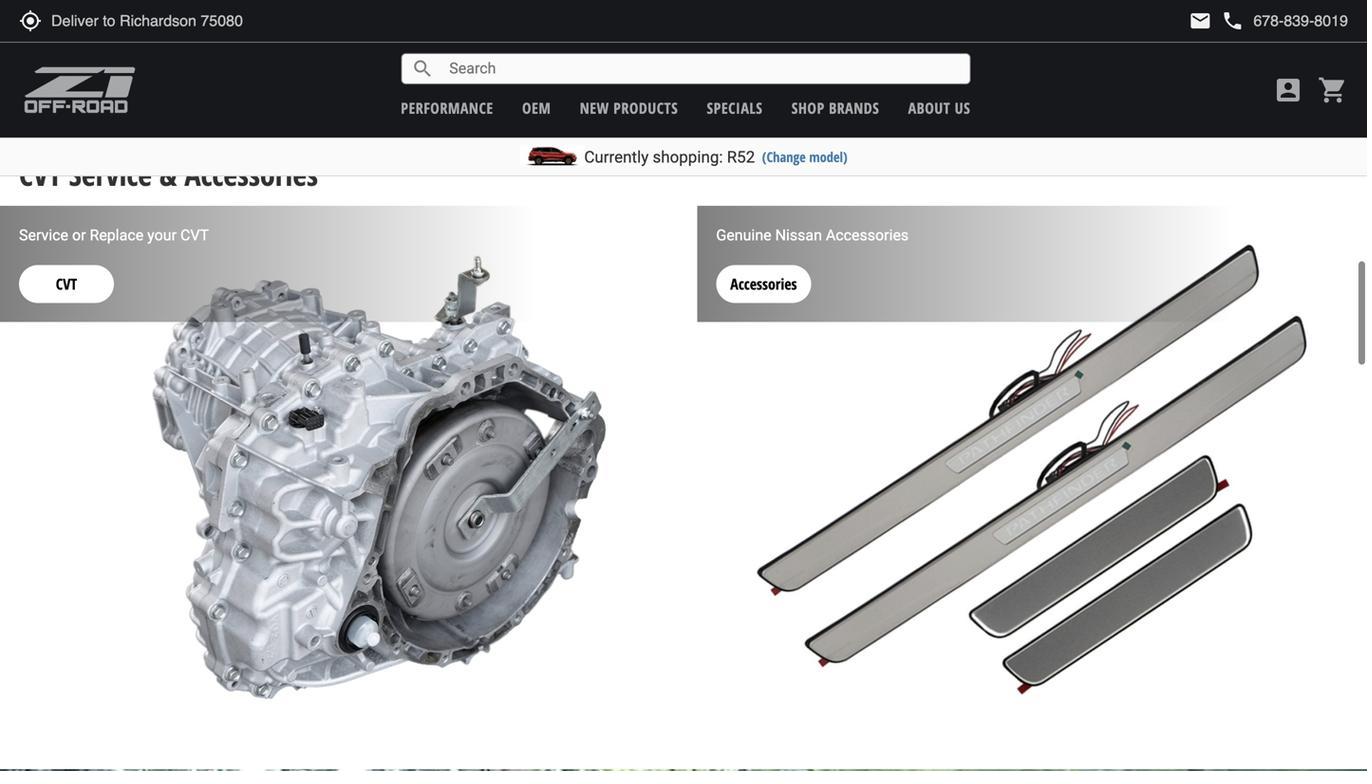 Task type: locate. For each thing, give the bounding box(es) containing it.
(change model) link
[[762, 148, 848, 166]]

drag to scroll
[[1298, 100, 1354, 111]]

0 horizontal spatial dsc_0495.jpg image
[[0, 206, 670, 708]]

cvt down z1 motorsports logo
[[19, 154, 61, 195]]

about us
[[908, 98, 971, 118]]

phone
[[1221, 9, 1244, 32]]

account_box
[[1273, 75, 1304, 105]]

1 vertical spatial &
[[159, 154, 177, 195]]

replace
[[90, 226, 144, 244]]

cvt down or
[[56, 274, 77, 295]]

accessories
[[185, 154, 318, 195], [826, 226, 909, 244], [730, 274, 797, 295]]

Search search field
[[434, 54, 970, 83]]

1 vertical spatial cvt
[[180, 226, 209, 244]]

0 vertical spatial service
[[69, 154, 152, 195]]

1 dsc_0495.jpg image from the left
[[0, 206, 670, 708]]

cvt for cvt service & accessories
[[19, 154, 61, 195]]

products
[[614, 98, 678, 118]]

accessories link
[[716, 247, 811, 304]]

2 vertical spatial cvt
[[56, 274, 77, 295]]

cvt for cvt
[[56, 274, 77, 295]]

nissan
[[775, 226, 822, 244]]

cvt link
[[19, 247, 114, 304]]

specials
[[707, 98, 763, 118]]

cvt
[[19, 154, 61, 195], [180, 226, 209, 244], [56, 274, 77, 295]]

& left the rear
[[318, 0, 329, 4]]

'20
[[164, 0, 186, 4]]

0 vertical spatial cvt
[[19, 154, 61, 195]]

model)
[[809, 148, 848, 166]]

to
[[1320, 100, 1328, 111]]

1 horizontal spatial &
[[318, 0, 329, 4]]

genuine
[[716, 226, 772, 244]]

cvt right your
[[180, 226, 209, 244]]

scroll
[[1331, 100, 1354, 111]]

shopping_cart link
[[1313, 75, 1348, 105]]

service
[[69, 154, 152, 195], [19, 226, 68, 244]]

& inside weathertech '13-'20 pathfinder front & rear side window deflectors set
[[318, 0, 329, 4]]

shopping_cart
[[1318, 75, 1348, 105]]

2 horizontal spatial accessories
[[826, 226, 909, 244]]

us
[[955, 98, 971, 118]]

service up service or replace your cvt
[[69, 154, 152, 195]]

or
[[72, 226, 86, 244]]

cvt service & accessories
[[19, 154, 318, 195]]

shop
[[792, 98, 825, 118]]

1 horizontal spatial dsc_0495.jpg image
[[697, 206, 1367, 708]]

service left or
[[19, 226, 68, 244]]

& up your
[[159, 154, 177, 195]]

dsc_0495.jpg image
[[0, 206, 670, 708], [697, 206, 1367, 708]]

0 horizontal spatial accessories
[[185, 154, 318, 195]]

2 dsc_0495.jpg image from the left
[[697, 206, 1367, 708]]

0 vertical spatial &
[[318, 0, 329, 4]]

&
[[318, 0, 329, 4], [159, 154, 177, 195]]

2 vertical spatial accessories
[[730, 274, 797, 295]]

mail
[[1189, 9, 1212, 32]]

1 vertical spatial accessories
[[826, 226, 909, 244]]

performance link
[[401, 98, 493, 118]]

1 horizontal spatial accessories
[[730, 274, 797, 295]]

service or replace your cvt
[[19, 226, 209, 244]]

oem link
[[522, 98, 551, 118]]

oem
[[522, 98, 551, 118]]



Task type: describe. For each thing, give the bounding box(es) containing it.
pathfinder
[[191, 0, 269, 4]]

shop brands link
[[792, 98, 880, 118]]

weathertech
[[35, 0, 131, 4]]

drag
[[1298, 100, 1317, 111]]

shop brands
[[792, 98, 880, 118]]

new
[[580, 98, 609, 118]]

side
[[372, 0, 403, 4]]

dsc_0495.jpg image for accessories
[[697, 206, 1367, 708]]

new products
[[580, 98, 678, 118]]

search
[[411, 57, 434, 80]]

dsc_0495.jpg image for cvt
[[0, 206, 670, 708]]

mail phone
[[1189, 9, 1244, 32]]

my_location
[[19, 9, 42, 32]]

specials link
[[707, 98, 763, 118]]

front
[[274, 0, 313, 4]]

weathertech '13-'20 pathfinder front & rear side window deflectors set
[[35, 0, 403, 32]]

0 vertical spatial accessories
[[185, 154, 318, 195]]

shopping:
[[653, 148, 723, 167]]

deflectors
[[201, 6, 275, 32]]

genuine nissan accessories
[[716, 226, 909, 244]]

performance
[[401, 98, 493, 118]]

'13-
[[136, 0, 164, 4]]

set
[[280, 6, 303, 32]]

about us link
[[908, 98, 971, 118]]

mail link
[[1189, 9, 1212, 32]]

phone link
[[1221, 9, 1348, 32]]

$199.99
[[630, 52, 682, 75]]

account_box link
[[1269, 75, 1308, 105]]

z1 motorsports logo image
[[24, 66, 136, 114]]

r52
[[727, 148, 755, 167]]

brands
[[829, 98, 880, 118]]

0 horizontal spatial &
[[159, 154, 177, 195]]

window
[[135, 6, 196, 32]]

(change
[[762, 148, 806, 166]]

about
[[908, 98, 951, 118]]

your
[[147, 226, 177, 244]]

rear
[[334, 0, 367, 4]]

currently shopping: r52 (change model)
[[584, 148, 848, 167]]

new products link
[[580, 98, 678, 118]]

currently
[[584, 148, 649, 167]]

1 vertical spatial service
[[19, 226, 68, 244]]



Task type: vqa. For each thing, say whether or not it's contained in the screenshot.
the 2004 in the 1998-2004 Frontier Lights Parts link
no



